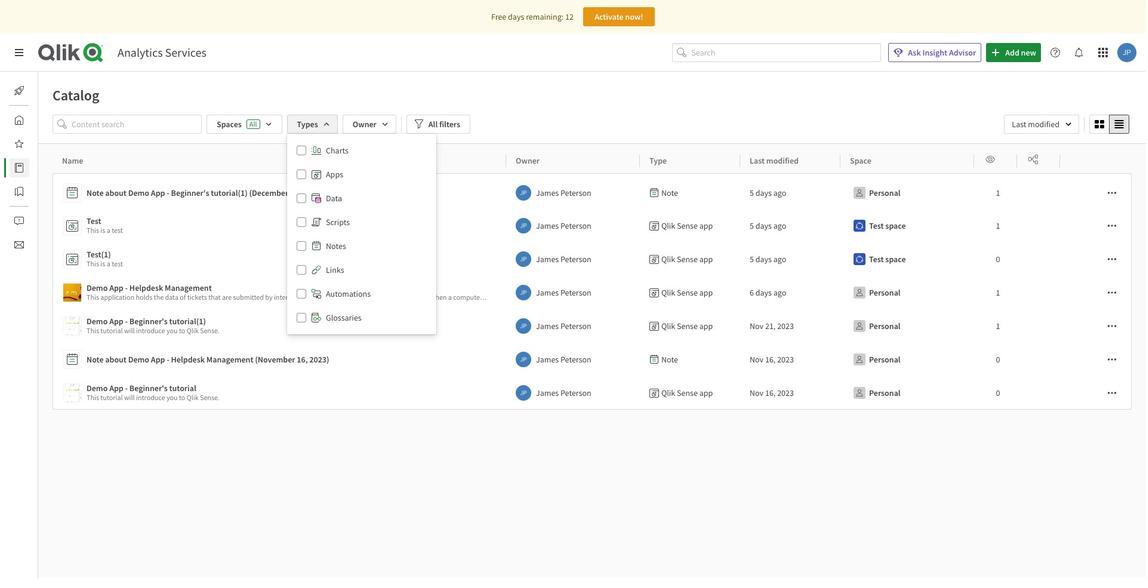 Task type: vqa. For each thing, say whether or not it's contained in the screenshot.
the Qlik Sense app cell associated with Test(1)
yes



Task type: describe. For each thing, give the bounding box(es) containing it.
personal button for nov 21, 2023
[[851, 317, 904, 336]]

analytics services element
[[118, 45, 207, 60]]

- inside note about demo app - beginner's tutorial(1) (december 14, 2023) button
[[167, 188, 170, 198]]

1 5 from the top
[[750, 188, 754, 198]]

more actions image for nov 16, 2023
[[1108, 388, 1118, 398]]

ask insight advisor button
[[889, 43, 982, 62]]

analytics
[[118, 45, 163, 60]]

app for test
[[700, 220, 713, 231]]

app for demo app - helpdesk management
[[700, 287, 713, 298]]

1 personal from the top
[[870, 188, 901, 198]]

charts
[[326, 145, 349, 156]]

6 james peterson cell from the top
[[507, 343, 640, 376]]

1 james peterson cell from the top
[[507, 173, 640, 209]]

searchbar element
[[673, 43, 882, 62]]

1 more actions image from the top
[[1108, 188, 1118, 198]]

app for demo app - beginner's tutorial
[[700, 388, 713, 398]]

qlik sense app cell for demo app - beginner's tutorial(1)
[[640, 309, 741, 343]]

sense for test
[[677, 220, 698, 231]]

beginner's for tutorial
[[130, 383, 168, 394]]

sense for demo app - beginner's tutorial(1)
[[677, 321, 698, 332]]

links
[[326, 265, 344, 275]]

app for demo app - helpdesk management
[[109, 283, 123, 293]]

james peterson image for the 6 days ago "cell"
[[516, 285, 532, 300]]

filters
[[440, 119, 461, 130]]

Last modified field
[[1005, 115, 1080, 134]]

insight
[[923, 47, 948, 58]]

personal for nov 16, 2023
[[870, 388, 901, 398]]

add new
[[1006, 47, 1037, 58]]

james peterson image for demo app - beginner's tutorial(1)
[[516, 318, 532, 334]]

0 vertical spatial management
[[165, 283, 212, 293]]

2023 for 0
[[778, 388, 794, 398]]

test space for 1
[[870, 220, 906, 231]]

nov 21, 2023 button
[[750, 317, 794, 336]]

5 days ago for 0
[[750, 254, 787, 265]]

qlik for demo app - beginner's tutorial(1)
[[662, 321, 676, 332]]

- for tutorial
[[125, 383, 128, 394]]

2 2023 from the top
[[778, 354, 794, 365]]

note about demo app - beginner's tutorial(1) (december 14, 2023) button
[[63, 181, 502, 205]]

demo for demo app - beginner's tutorial this tutorial will introduce you to qlik sense.
[[87, 383, 108, 394]]

test inside 'test this is a test'
[[87, 216, 101, 226]]

personal cell for nov 16, 2023
[[841, 376, 975, 410]]

james peterson for demo app - beginner's tutorial
[[536, 388, 592, 398]]

2 0 cell from the top
[[975, 343, 1018, 376]]

personal button for nov 16, 2023
[[851, 383, 904, 403]]

is for test(1)
[[101, 259, 105, 268]]

james for test(1)
[[536, 254, 559, 265]]

more actions image for 6 days ago
[[1108, 288, 1118, 297]]

6 days ago
[[750, 287, 787, 298]]

1 cell for 6 days ago
[[975, 276, 1018, 309]]

0 horizontal spatial last modified
[[750, 155, 799, 166]]

peterson for demo app - beginner's tutorial
[[561, 388, 592, 398]]

sense. for demo app - beginner's tutorial
[[200, 393, 220, 402]]

ago for test
[[774, 220, 787, 231]]

demo for demo app - helpdesk management
[[87, 283, 108, 293]]

services
[[165, 45, 207, 60]]

beginner's for tutorial(1)
[[130, 316, 168, 327]]

apps
[[326, 169, 343, 180]]

last modified inside field
[[1013, 119, 1060, 130]]

subscriptions image
[[14, 240, 24, 250]]

qlik inside demo app - beginner's tutorial this tutorial will introduce you to qlik sense.
[[187, 393, 199, 402]]

james peterson image for qlik sense app's nov 16, 2023 cell
[[516, 385, 532, 401]]

1 5 days ago from the top
[[750, 188, 787, 198]]

qlik for test(1)
[[662, 254, 676, 265]]

qlik sense app image for demo app - helpdesk management
[[63, 284, 81, 302]]

test space for 0
[[870, 254, 906, 265]]

1 cell for 5 days ago
[[975, 209, 1018, 243]]

6 james from the top
[[536, 354, 559, 365]]

qlik sense app image
[[63, 384, 81, 402]]

modified inside field
[[1029, 119, 1060, 130]]

- inside "note about demo app - helpdesk management (november 16, 2023)" button
[[167, 354, 170, 365]]

1 personal cell from the top
[[841, 173, 975, 209]]

nov 21, 2023 cell
[[741, 309, 841, 343]]

qlik for demo app - helpdesk management
[[662, 287, 676, 298]]

app for demo app - beginner's tutorial this tutorial will introduce you to qlik sense.
[[109, 383, 123, 394]]

introduce for tutorial
[[136, 393, 165, 402]]

0 for 2023
[[997, 388, 1001, 398]]

ago for test(1)
[[774, 254, 787, 265]]

nov 16, 2023 button
[[750, 383, 794, 403]]

note about demo app - beginner's tutorial(1) (december 14, 2023)
[[87, 188, 323, 198]]

all filters
[[429, 119, 461, 130]]

add
[[1006, 47, 1020, 58]]

collections image
[[14, 187, 24, 197]]

2 0 from the top
[[997, 354, 1001, 365]]

1 personal button from the top
[[851, 183, 904, 202]]

5 more actions image from the top
[[1108, 355, 1118, 364]]

0 vertical spatial catalog
[[53, 86, 99, 105]]

(december
[[249, 188, 289, 198]]

1 1 cell from the top
[[975, 173, 1018, 209]]

this inside demo app - beginner's tutorial(1) this tutorial will introduce you to qlik sense.
[[87, 326, 99, 335]]

activate now! link
[[584, 7, 655, 26]]

1 james peterson image from the top
[[516, 185, 532, 201]]

personal for 6 days ago
[[870, 287, 901, 298]]

advisor
[[950, 47, 977, 58]]

notes
[[326, 241, 346, 251]]

beginner's inside button
[[171, 188, 209, 198]]

all for all filters
[[429, 119, 438, 130]]

1 vertical spatial management
[[207, 354, 254, 365]]

app for demo app - beginner's tutorial(1)
[[700, 321, 713, 332]]

james peterson cell for demo app - helpdesk management
[[507, 276, 640, 309]]

sense for demo app - beginner's tutorial
[[677, 388, 698, 398]]

catalog link
[[10, 158, 65, 177]]

open sidebar menu image
[[14, 48, 24, 57]]

analytics services
[[118, 45, 207, 60]]

sense for demo app - helpdesk management
[[677, 287, 698, 298]]

scripts
[[326, 217, 350, 228]]

navigation pane element
[[0, 76, 65, 259]]

alerts
[[38, 216, 58, 226]]

5 days ago for 1
[[750, 220, 787, 231]]

space for 0
[[886, 254, 906, 265]]

activate now!
[[595, 11, 644, 22]]

demo for demo app - beginner's tutorial(1) this tutorial will introduce you to qlik sense.
[[87, 316, 108, 327]]

nov 16, 2023 for "nov 16, 2023" button at right bottom
[[750, 388, 794, 398]]

- for tutorial(1)
[[125, 316, 128, 327]]

1 for 6 days ago
[[997, 287, 1001, 298]]

favorites image
[[14, 139, 24, 149]]

2 nov from the top
[[750, 354, 764, 365]]

james peterson image for nov 16, 2023 cell associated with note
[[516, 352, 532, 367]]

you for tutorial(1)
[[167, 326, 178, 335]]

Search text field
[[692, 43, 882, 62]]

tutorial for demo app - beginner's tutorial(1)
[[101, 326, 123, 335]]

now!
[[626, 11, 644, 22]]

14,
[[290, 188, 301, 198]]

about for note about demo app - beginner's tutorial(1) (december 14, 2023)
[[105, 188, 127, 198]]

filters region
[[38, 112, 1147, 335]]

days for test
[[756, 220, 772, 231]]

james peterson for test(1)
[[536, 254, 592, 265]]

1 vertical spatial helpdesk
[[171, 354, 205, 365]]

sense. for demo app - beginner's tutorial(1)
[[200, 326, 220, 335]]

will for tutorial
[[124, 393, 135, 402]]

4 personal button from the top
[[851, 350, 904, 369]]

more actions image for 5 days ago
[[1108, 221, 1118, 231]]

data
[[326, 193, 342, 204]]

home link
[[10, 111, 59, 130]]

2023 for 1
[[778, 321, 794, 332]]

demo app - beginner's tutorial(1) this tutorial will introduce you to qlik sense.
[[87, 316, 220, 335]]

james peterson image for test(1)
[[516, 251, 532, 267]]

used in image
[[1029, 154, 1039, 164]]

1 5 days ago cell from the top
[[741, 173, 841, 209]]

types
[[297, 119, 318, 130]]

note about demo app - helpdesk management (november 16, 2023) button
[[63, 348, 502, 372]]

personal for nov 21, 2023
[[870, 321, 901, 332]]

5 for 1
[[750, 220, 754, 231]]

4 personal from the top
[[870, 354, 901, 365]]

you for tutorial
[[167, 393, 178, 402]]

1 1 from the top
[[997, 188, 1001, 198]]

note cell for nov
[[640, 343, 741, 376]]

Content search text field
[[72, 115, 202, 134]]

1 james from the top
[[536, 188, 559, 198]]



Task type: locate. For each thing, give the bounding box(es) containing it.
5 james peterson cell from the top
[[507, 309, 640, 343]]

qlik for test
[[662, 220, 676, 231]]

demo inside demo app - beginner's tutorial(1) this tutorial will introduce you to qlik sense.
[[87, 316, 108, 327]]

all right spaces
[[250, 119, 257, 128]]

more actions image
[[1108, 254, 1118, 264]]

a down 'test this is a test'
[[107, 259, 110, 268]]

you up note about demo app - helpdesk management (november 16, 2023)
[[167, 326, 178, 335]]

about up 'test this is a test'
[[105, 188, 127, 198]]

test(1)
[[87, 249, 111, 260]]

you inside demo app - beginner's tutorial(1) this tutorial will introduce you to qlik sense.
[[167, 326, 178, 335]]

0 vertical spatial nov
[[750, 321, 764, 332]]

test space button
[[851, 216, 909, 235], [851, 250, 909, 269]]

test inside 'test this is a test'
[[112, 226, 123, 235]]

add new button
[[987, 43, 1042, 62]]

1
[[997, 188, 1001, 198], [997, 220, 1001, 231], [997, 287, 1001, 298], [997, 321, 1001, 332]]

you down note about demo app - helpdesk management (november 16, 2023)
[[167, 393, 178, 402]]

alerts link
[[10, 211, 58, 231]]

1 app from the top
[[700, 220, 713, 231]]

3 app from the top
[[700, 287, 713, 298]]

about up demo app - beginner's tutorial this tutorial will introduce you to qlik sense.
[[105, 354, 127, 365]]

1 will from the top
[[124, 326, 135, 335]]

sense. down note about demo app - helpdesk management (november 16, 2023)
[[200, 393, 220, 402]]

beginner's inside demo app - beginner's tutorial(1) this tutorial will introduce you to qlik sense.
[[130, 316, 168, 327]]

a inside the test(1) this is a test
[[107, 259, 110, 268]]

to inside demo app - beginner's tutorial this tutorial will introduce you to qlik sense.
[[179, 393, 185, 402]]

1 vertical spatial 2023
[[778, 354, 794, 365]]

demo app - helpdesk management button
[[63, 281, 502, 305]]

0 vertical spatial last modified
[[1013, 119, 1060, 130]]

2 you from the top
[[167, 393, 178, 402]]

tutorial(1) left (december
[[211, 188, 248, 198]]

2023)
[[303, 188, 323, 198], [310, 354, 329, 365]]

catalog image
[[14, 163, 24, 173]]

1 cell
[[975, 173, 1018, 209], [975, 209, 1018, 243], [975, 276, 1018, 309], [975, 309, 1018, 343]]

nov for 1
[[750, 321, 764, 332]]

all for all
[[250, 119, 257, 128]]

1 test space button from the top
[[851, 216, 909, 235]]

2 note cell from the top
[[640, 343, 741, 376]]

0 vertical spatial beginner's
[[171, 188, 209, 198]]

james peterson image
[[1118, 43, 1137, 62], [516, 285, 532, 300], [516, 352, 532, 367], [516, 385, 532, 401]]

qlik sense app for demo app - beginner's tutorial
[[662, 388, 713, 398]]

- inside demo app - helpdesk management button
[[125, 283, 128, 293]]

james
[[536, 188, 559, 198], [536, 220, 559, 231], [536, 254, 559, 265], [536, 287, 559, 298], [536, 321, 559, 332], [536, 354, 559, 365], [536, 388, 559, 398]]

catalog up home
[[53, 86, 99, 105]]

test this is a test
[[87, 216, 123, 235]]

- for management
[[125, 283, 128, 293]]

0 vertical spatial introduce
[[136, 326, 165, 335]]

james peterson cell
[[507, 173, 640, 209], [507, 209, 640, 243], [507, 243, 640, 276], [507, 276, 640, 309], [507, 309, 640, 343], [507, 343, 640, 376], [507, 376, 640, 410]]

app for demo app - beginner's tutorial(1) this tutorial will introduce you to qlik sense.
[[109, 316, 123, 327]]

types button
[[287, 115, 338, 134]]

1 is from the top
[[101, 226, 105, 235]]

2 personal from the top
[[870, 287, 901, 298]]

0 cell for 5 days ago
[[975, 243, 1018, 276]]

6 days ago button
[[750, 283, 787, 302]]

5 days ago
[[750, 188, 787, 198], [750, 220, 787, 231], [750, 254, 787, 265]]

helpdesk up demo app - beginner's tutorial(1) this tutorial will introduce you to qlik sense.
[[130, 283, 163, 293]]

nov 16, 2023 cell
[[741, 343, 841, 376], [741, 376, 841, 410]]

5 days ago button for 1
[[750, 216, 787, 235]]

1 vertical spatial tutorial(1)
[[169, 316, 206, 327]]

1 vertical spatial nov 16, 2023
[[750, 388, 794, 398]]

test
[[112, 226, 123, 235], [112, 259, 123, 268]]

test space button for 0
[[851, 250, 909, 269]]

peterson for demo app - helpdesk management
[[561, 287, 592, 298]]

management up demo app - beginner's tutorial(1) this tutorial will introduce you to qlik sense.
[[165, 283, 212, 293]]

3 sense from the top
[[677, 287, 698, 298]]

james peterson cell for demo app - beginner's tutorial(1)
[[507, 309, 640, 343]]

more actions image
[[1108, 188, 1118, 198], [1108, 221, 1118, 231], [1108, 288, 1118, 297], [1108, 321, 1118, 331], [1108, 355, 1118, 364], [1108, 388, 1118, 398]]

introduce inside demo app - beginner's tutorial(1) this tutorial will introduce you to qlik sense.
[[136, 326, 165, 335]]

1 you from the top
[[167, 326, 178, 335]]

2 james from the top
[[536, 220, 559, 231]]

1 vertical spatial beginner's
[[130, 316, 168, 327]]

7 peterson from the top
[[561, 388, 592, 398]]

demo
[[128, 188, 149, 198], [87, 283, 108, 293], [87, 316, 108, 327], [128, 354, 149, 365], [87, 383, 108, 394]]

5 app from the top
[[700, 388, 713, 398]]

2023) right 14,
[[303, 188, 323, 198]]

new
[[1022, 47, 1037, 58]]

1 5 days ago button from the top
[[750, 216, 787, 235]]

app
[[151, 188, 165, 198], [109, 283, 123, 293], [109, 316, 123, 327], [151, 354, 165, 365], [109, 383, 123, 394]]

7 james from the top
[[536, 388, 559, 398]]

2 personal button from the top
[[851, 283, 904, 302]]

1 horizontal spatial helpdesk
[[171, 354, 205, 365]]

will right qlik sense app image
[[124, 393, 135, 402]]

0 horizontal spatial last
[[750, 155, 765, 166]]

introduce inside demo app - beginner's tutorial this tutorial will introduce you to qlik sense.
[[136, 393, 165, 402]]

2 nov 16, 2023 from the top
[[750, 388, 794, 398]]

getting started image
[[14, 86, 24, 96]]

1 horizontal spatial tutorial(1)
[[211, 188, 248, 198]]

2 james peterson from the top
[[536, 220, 592, 231]]

6 more actions image from the top
[[1108, 388, 1118, 398]]

2 to from the top
[[179, 393, 185, 402]]

0 vertical spatial will
[[124, 326, 135, 335]]

6 james peterson from the top
[[536, 354, 592, 365]]

will inside demo app - beginner's tutorial this tutorial will introduce you to qlik sense.
[[124, 393, 135, 402]]

1 vertical spatial qlik sense app image
[[63, 317, 81, 335]]

all
[[429, 119, 438, 130], [250, 119, 257, 128]]

qlik sense app image
[[63, 284, 81, 302], [63, 317, 81, 335]]

0 for ago
[[997, 254, 1001, 265]]

qlik sense app for demo app - beginner's tutorial(1)
[[662, 321, 713, 332]]

ago
[[774, 188, 787, 198], [774, 220, 787, 231], [774, 254, 787, 265], [774, 287, 787, 298]]

1 this from the top
[[87, 226, 99, 235]]

switch view group
[[1090, 115, 1130, 134]]

0 vertical spatial test space
[[870, 220, 906, 231]]

5 personal button from the top
[[851, 383, 904, 403]]

qlik sense app image for demo app - beginner's tutorial(1)
[[63, 317, 81, 335]]

catalog right catalog image
[[38, 162, 65, 173]]

test space button for 1
[[851, 216, 909, 235]]

nov 16, 2023 cell for qlik sense app
[[741, 376, 841, 410]]

1 vertical spatial is
[[101, 259, 105, 268]]

space
[[886, 220, 906, 231], [886, 254, 906, 265]]

2 app from the top
[[700, 254, 713, 265]]

this inside 'test this is a test'
[[87, 226, 99, 235]]

nov 16, 2023 cell for note
[[741, 343, 841, 376]]

catalog
[[53, 86, 99, 105], [38, 162, 65, 173]]

4 1 from the top
[[997, 321, 1001, 332]]

space for 1
[[886, 220, 906, 231]]

1 vertical spatial 5 days ago
[[750, 220, 787, 231]]

automations
[[326, 289, 371, 299]]

last inside field
[[1013, 119, 1027, 130]]

6 days ago cell
[[741, 276, 841, 309]]

2 will from the top
[[124, 393, 135, 402]]

this inside the test(1) this is a test
[[87, 259, 99, 268]]

app inside demo app - beginner's tutorial(1) this tutorial will introduce you to qlik sense.
[[109, 316, 123, 327]]

beginner's inside demo app - beginner's tutorial this tutorial will introduce you to qlik sense.
[[130, 383, 168, 394]]

1 sense. from the top
[[200, 326, 220, 335]]

5 days ago button
[[750, 216, 787, 235], [750, 250, 787, 269]]

2 personal cell from the top
[[841, 276, 975, 309]]

4 1 cell from the top
[[975, 309, 1018, 343]]

0 vertical spatial about
[[105, 188, 127, 198]]

tutorial down demo app - helpdesk management
[[101, 326, 123, 335]]

james peterson cell for demo app - beginner's tutorial
[[507, 376, 640, 410]]

0 vertical spatial 5 days ago button
[[750, 216, 787, 235]]

3 james peterson cell from the top
[[507, 243, 640, 276]]

1 horizontal spatial owner
[[516, 155, 540, 166]]

5 days ago cell
[[741, 173, 841, 209], [741, 209, 841, 243], [741, 243, 841, 276]]

sense.
[[200, 326, 220, 335], [200, 393, 220, 402]]

note cell
[[640, 173, 741, 209], [640, 343, 741, 376]]

james peterson for demo app - beginner's tutorial(1)
[[536, 321, 592, 332]]

remaining:
[[526, 11, 564, 22]]

3 qlik sense app cell from the top
[[640, 276, 741, 309]]

nov 16, 2023 for nov 16, 2023 cell associated with note
[[750, 354, 794, 365]]

1 vertical spatial last
[[750, 155, 765, 166]]

2 qlik sense app cell from the top
[[640, 243, 741, 276]]

12
[[566, 11, 574, 22]]

ago inside "cell"
[[774, 287, 787, 298]]

5 personal cell from the top
[[841, 376, 975, 410]]

0 vertical spatial test space button
[[851, 216, 909, 235]]

sense
[[677, 220, 698, 231], [677, 254, 698, 265], [677, 287, 698, 298], [677, 321, 698, 332], [677, 388, 698, 398]]

free days remaining: 12
[[492, 11, 574, 22]]

ago for demo app - helpdesk management
[[774, 287, 787, 298]]

- inside demo app - beginner's tutorial this tutorial will introduce you to qlik sense.
[[125, 383, 128, 394]]

2 vertical spatial beginner's
[[130, 383, 168, 394]]

1 qlik sense app cell from the top
[[640, 209, 741, 243]]

days
[[508, 11, 525, 22], [756, 188, 772, 198], [756, 220, 772, 231], [756, 254, 772, 265], [756, 287, 772, 298]]

2 vertical spatial 0
[[997, 388, 1001, 398]]

0 vertical spatial is
[[101, 226, 105, 235]]

beginner's
[[171, 188, 209, 198], [130, 316, 168, 327], [130, 383, 168, 394]]

2 5 days ago cell from the top
[[741, 209, 841, 243]]

will for tutorial(1)
[[124, 326, 135, 335]]

6
[[750, 287, 754, 298]]

4 sense from the top
[[677, 321, 698, 332]]

1 james peterson from the top
[[536, 188, 592, 198]]

all left filters on the left top of page
[[429, 119, 438, 130]]

1 vertical spatial note cell
[[640, 343, 741, 376]]

james for demo app - helpdesk management
[[536, 287, 559, 298]]

free
[[492, 11, 507, 22]]

will down demo app - helpdesk management
[[124, 326, 135, 335]]

1 vertical spatial you
[[167, 393, 178, 402]]

3 0 from the top
[[997, 388, 1001, 398]]

catalog inside navigation pane element
[[38, 162, 65, 173]]

about for note about demo app - helpdesk management (november 16, 2023)
[[105, 354, 127, 365]]

spaces
[[217, 119, 242, 130]]

4 james peterson image from the top
[[516, 318, 532, 334]]

ask insight advisor
[[909, 47, 977, 58]]

personal button
[[851, 183, 904, 202], [851, 283, 904, 302], [851, 317, 904, 336], [851, 350, 904, 369], [851, 383, 904, 403]]

glossaries
[[326, 312, 362, 323]]

2 vertical spatial 2023
[[778, 388, 794, 398]]

1 a from the top
[[107, 226, 110, 235]]

tutorial for demo app - beginner's tutorial
[[101, 393, 123, 402]]

5
[[750, 188, 754, 198], [750, 220, 754, 231], [750, 254, 754, 265]]

cell
[[1018, 173, 1061, 209], [1061, 173, 1133, 209], [1018, 209, 1061, 243], [1061, 209, 1133, 243], [1018, 243, 1061, 276], [1061, 243, 1133, 276], [1018, 276, 1061, 309], [1061, 276, 1133, 309], [1018, 309, 1061, 343], [1061, 309, 1133, 343], [1018, 343, 1061, 376], [1061, 343, 1133, 376], [1018, 376, 1061, 410], [1061, 376, 1133, 410]]

qlik sense app cell for demo app - helpdesk management
[[640, 276, 741, 309]]

note cell for 5
[[640, 173, 741, 209]]

peterson for test
[[561, 220, 592, 231]]

0 vertical spatial helpdesk
[[130, 283, 163, 293]]

activate
[[595, 11, 624, 22]]

viewed by image
[[986, 154, 996, 164]]

qlik sense app for test(1)
[[662, 254, 713, 265]]

space
[[851, 155, 872, 166]]

all inside "dropdown button"
[[429, 119, 438, 130]]

5 james from the top
[[536, 321, 559, 332]]

sense. inside demo app - beginner's tutorial(1) this tutorial will introduce you to qlik sense.
[[200, 326, 220, 335]]

last modified
[[1013, 119, 1060, 130], [750, 155, 799, 166]]

2 vertical spatial 5
[[750, 254, 754, 265]]

3 personal from the top
[[870, 321, 901, 332]]

(november
[[255, 354, 295, 365]]

2 sense. from the top
[[200, 393, 220, 402]]

0 vertical spatial 5 days ago
[[750, 188, 787, 198]]

last
[[1013, 119, 1027, 130], [750, 155, 765, 166]]

0 vertical spatial nov 16, 2023
[[750, 354, 794, 365]]

sense. inside demo app - beginner's tutorial this tutorial will introduce you to qlik sense.
[[200, 393, 220, 402]]

2 introduce from the top
[[136, 393, 165, 402]]

5 sense from the top
[[677, 388, 698, 398]]

james peterson cell for test(1)
[[507, 243, 640, 276]]

owner button
[[343, 115, 397, 134]]

0 cell
[[975, 243, 1018, 276], [975, 343, 1018, 376], [975, 376, 1018, 410]]

3 more actions image from the top
[[1108, 288, 1118, 297]]

qlik sense app image inside demo app - helpdesk management button
[[63, 284, 81, 302]]

2 1 from the top
[[997, 220, 1001, 231]]

personal cell for nov 21, 2023
[[841, 309, 975, 343]]

modified
[[1029, 119, 1060, 130], [767, 155, 799, 166]]

qlik sense app for demo app - helpdesk management
[[662, 287, 713, 298]]

test for test
[[112, 226, 123, 235]]

0 vertical spatial last
[[1013, 119, 1027, 130]]

ask
[[909, 47, 921, 58]]

2 nov 16, 2023 cell from the top
[[741, 376, 841, 410]]

to inside demo app - beginner's tutorial(1) this tutorial will introduce you to qlik sense.
[[179, 326, 185, 335]]

1 vertical spatial space
[[886, 254, 906, 265]]

days inside "cell"
[[756, 287, 772, 298]]

nov 21, 2023
[[750, 321, 794, 332]]

tutorial inside demo app - beginner's tutorial(1) this tutorial will introduce you to qlik sense.
[[101, 326, 123, 335]]

is inside 'test this is a test'
[[101, 226, 105, 235]]

days for demo app - helpdesk management
[[756, 287, 772, 298]]

1 vertical spatial 0
[[997, 354, 1001, 365]]

nov 16, 2023
[[750, 354, 794, 365], [750, 388, 794, 398]]

1 vertical spatial test space
[[870, 254, 906, 265]]

16, for "nov 16, 2023" button at right bottom
[[766, 388, 776, 398]]

qlik inside demo app - beginner's tutorial(1) this tutorial will introduce you to qlik sense.
[[187, 326, 199, 335]]

2023) right (november
[[310, 354, 329, 365]]

0 vertical spatial 0
[[997, 254, 1001, 265]]

james peterson cell for test
[[507, 209, 640, 243]]

a for test
[[107, 226, 110, 235]]

1 0 cell from the top
[[975, 243, 1018, 276]]

tutorial(1) up note about demo app - helpdesk management (november 16, 2023)
[[169, 316, 206, 327]]

qlik sense app cell for test(1)
[[640, 243, 741, 276]]

1 vertical spatial to
[[179, 393, 185, 402]]

qlik for demo app - beginner's tutorial
[[662, 388, 676, 398]]

1 vertical spatial a
[[107, 259, 110, 268]]

introduce for tutorial(1)
[[136, 326, 165, 335]]

1 vertical spatial nov
[[750, 354, 764, 365]]

0 horizontal spatial modified
[[767, 155, 799, 166]]

1 vertical spatial will
[[124, 393, 135, 402]]

0 vertical spatial note cell
[[640, 173, 741, 209]]

3 0 cell from the top
[[975, 376, 1018, 410]]

home
[[38, 115, 59, 125]]

1 vertical spatial test
[[112, 259, 123, 268]]

2 peterson from the top
[[561, 220, 592, 231]]

2023) for note about demo app - beginner's tutorial(1) (december 14, 2023)
[[303, 188, 323, 198]]

1 nov 16, 2023 cell from the top
[[741, 343, 841, 376]]

qlik sense app cell for test
[[640, 209, 741, 243]]

1 sense from the top
[[677, 220, 698, 231]]

16,
[[297, 354, 308, 365], [766, 354, 776, 365], [766, 388, 776, 398]]

3 1 cell from the top
[[975, 276, 1018, 309]]

2 more actions image from the top
[[1108, 221, 1118, 231]]

2 test space cell from the top
[[841, 243, 975, 276]]

to for tutorial
[[179, 393, 185, 402]]

0 vertical spatial test
[[112, 226, 123, 235]]

1 vertical spatial last modified
[[750, 155, 799, 166]]

qlik
[[662, 220, 676, 231], [662, 254, 676, 265], [662, 287, 676, 298], [662, 321, 676, 332], [187, 326, 199, 335], [662, 388, 676, 398], [187, 393, 199, 402]]

0 vertical spatial you
[[167, 326, 178, 335]]

days for test(1)
[[756, 254, 772, 265]]

0 vertical spatial 2023
[[778, 321, 794, 332]]

to up note about demo app - helpdesk management (november 16, 2023)
[[179, 326, 185, 335]]

3 personal cell from the top
[[841, 309, 975, 343]]

4 qlik sense app cell from the top
[[640, 309, 741, 343]]

0 horizontal spatial owner
[[353, 119, 377, 130]]

test space cell for 0
[[841, 243, 975, 276]]

0 horizontal spatial tutorial(1)
[[169, 316, 206, 327]]

tutorial right qlik sense app image
[[101, 393, 123, 402]]

3 james from the top
[[536, 254, 559, 265]]

a inside 'test this is a test'
[[107, 226, 110, 235]]

0
[[997, 254, 1001, 265], [997, 354, 1001, 365], [997, 388, 1001, 398]]

4 this from the top
[[87, 393, 99, 402]]

4 qlik sense app from the top
[[662, 321, 713, 332]]

app
[[700, 220, 713, 231], [700, 254, 713, 265], [700, 287, 713, 298], [700, 321, 713, 332], [700, 388, 713, 398]]

5 days ago cell for test
[[741, 209, 841, 243]]

is for test
[[101, 226, 105, 235]]

0 vertical spatial tutorial(1)
[[211, 188, 248, 198]]

james for demo app - beginner's tutorial(1)
[[536, 321, 559, 332]]

demo inside demo app - beginner's tutorial this tutorial will introduce you to qlik sense.
[[87, 383, 108, 394]]

james peterson image
[[516, 185, 532, 201], [516, 218, 532, 234], [516, 251, 532, 267], [516, 318, 532, 334]]

helpdesk up demo app - beginner's tutorial this tutorial will introduce you to qlik sense.
[[171, 354, 205, 365]]

tutorial down note about demo app - helpdesk management (november 16, 2023)
[[169, 383, 196, 394]]

test space cell
[[841, 209, 975, 243], [841, 243, 975, 276]]

qlik sense app cell for demo app - beginner's tutorial
[[640, 376, 741, 410]]

4 more actions image from the top
[[1108, 321, 1118, 331]]

1 vertical spatial about
[[105, 354, 127, 365]]

all filters button
[[407, 115, 471, 134]]

4 james from the top
[[536, 287, 559, 298]]

test inside the test(1) this is a test
[[112, 259, 123, 268]]

0 vertical spatial a
[[107, 226, 110, 235]]

1 vertical spatial catalog
[[38, 162, 65, 173]]

5 days ago button for 0
[[750, 250, 787, 269]]

1 horizontal spatial modified
[[1029, 119, 1060, 130]]

sense. up note about demo app - helpdesk management (november 16, 2023)
[[200, 326, 220, 335]]

2 is from the top
[[101, 259, 105, 268]]

1 cell for nov 21, 2023
[[975, 309, 1018, 343]]

4 james peterson from the top
[[536, 287, 592, 298]]

0 vertical spatial modified
[[1029, 119, 1060, 130]]

0 vertical spatial owner
[[353, 119, 377, 130]]

1 vertical spatial 5
[[750, 220, 754, 231]]

2 james peterson cell from the top
[[507, 209, 640, 243]]

note about demo app - helpdesk management (november 16, 2023)
[[87, 354, 329, 365]]

2 vertical spatial nov
[[750, 388, 764, 398]]

0 vertical spatial sense.
[[200, 326, 220, 335]]

will
[[124, 326, 135, 335], [124, 393, 135, 402]]

more actions image for nov 21, 2023
[[1108, 321, 1118, 331]]

owner inside 'dropdown button'
[[353, 119, 377, 130]]

1 horizontal spatial last modified
[[1013, 119, 1060, 130]]

0 vertical spatial qlik sense app image
[[63, 284, 81, 302]]

21,
[[766, 321, 776, 332]]

1 to from the top
[[179, 326, 185, 335]]

app inside demo app - beginner's tutorial this tutorial will introduce you to qlik sense.
[[109, 383, 123, 394]]

1 vertical spatial owner
[[516, 155, 540, 166]]

you
[[167, 326, 178, 335], [167, 393, 178, 402]]

management
[[165, 283, 212, 293], [207, 354, 254, 365]]

1 nov 16, 2023 from the top
[[750, 354, 794, 365]]

test for test
[[870, 220, 884, 231]]

tutorial(1)
[[211, 188, 248, 198], [169, 316, 206, 327]]

5 qlik sense app cell from the top
[[640, 376, 741, 410]]

is
[[101, 226, 105, 235], [101, 259, 105, 268]]

7 james peterson cell from the top
[[507, 376, 640, 410]]

0 horizontal spatial all
[[250, 119, 257, 128]]

tutorial(1) inside button
[[211, 188, 248, 198]]

demo app - beginner's tutorial this tutorial will introduce you to qlik sense.
[[87, 383, 220, 402]]

peterson for test(1)
[[561, 254, 592, 265]]

1 horizontal spatial last
[[1013, 119, 1027, 130]]

4 personal cell from the top
[[841, 343, 975, 376]]

test space
[[870, 220, 906, 231], [870, 254, 906, 265]]

0 vertical spatial space
[[886, 220, 906, 231]]

personal cell
[[841, 173, 975, 209], [841, 276, 975, 309], [841, 309, 975, 343], [841, 343, 975, 376], [841, 376, 975, 410]]

nov inside the nov 21, 2023 button
[[750, 321, 764, 332]]

is up test(1)
[[101, 226, 105, 235]]

1 vertical spatial introduce
[[136, 393, 165, 402]]

5 james peterson from the top
[[536, 321, 592, 332]]

1 horizontal spatial all
[[429, 119, 438, 130]]

5 days ago cell for test(1)
[[741, 243, 841, 276]]

peterson
[[561, 188, 592, 198], [561, 220, 592, 231], [561, 254, 592, 265], [561, 287, 592, 298], [561, 321, 592, 332], [561, 354, 592, 365], [561, 388, 592, 398]]

1 qlik sense app from the top
[[662, 220, 713, 231]]

1 test space from the top
[[870, 220, 906, 231]]

this
[[87, 226, 99, 235], [87, 259, 99, 268], [87, 326, 99, 335], [87, 393, 99, 402]]

0 vertical spatial 5
[[750, 188, 754, 198]]

1 ago from the top
[[774, 188, 787, 198]]

16, for nov 16, 2023 cell associated with note
[[766, 354, 776, 365]]

4 app from the top
[[700, 321, 713, 332]]

5 for 0
[[750, 254, 754, 265]]

1 vertical spatial test space button
[[851, 250, 909, 269]]

will inside demo app - beginner's tutorial(1) this tutorial will introduce you to qlik sense.
[[124, 326, 135, 335]]

you inside demo app - beginner's tutorial this tutorial will introduce you to qlik sense.
[[167, 393, 178, 402]]

home image
[[14, 115, 24, 125]]

- inside demo app - beginner's tutorial(1) this tutorial will introduce you to qlik sense.
[[125, 316, 128, 327]]

about
[[105, 188, 127, 198], [105, 354, 127, 365]]

test right test(1)
[[112, 259, 123, 268]]

1 peterson from the top
[[561, 188, 592, 198]]

2 about from the top
[[105, 354, 127, 365]]

1 note cell from the top
[[640, 173, 741, 209]]

2023) for note about demo app - helpdesk management (november 16, 2023)
[[310, 354, 329, 365]]

qlik sense app cell
[[640, 209, 741, 243], [640, 243, 741, 276], [640, 276, 741, 309], [640, 309, 741, 343], [640, 376, 741, 410]]

2 test from the top
[[112, 259, 123, 268]]

1 about from the top
[[105, 188, 127, 198]]

5 qlik sense app from the top
[[662, 388, 713, 398]]

-
[[167, 188, 170, 198], [125, 283, 128, 293], [125, 316, 128, 327], [167, 354, 170, 365], [125, 383, 128, 394]]

alerts image
[[14, 216, 24, 226]]

2 5 from the top
[[750, 220, 754, 231]]

1 vertical spatial sense.
[[200, 393, 220, 402]]

management left (november
[[207, 354, 254, 365]]

a up test(1)
[[107, 226, 110, 235]]

1 nov from the top
[[750, 321, 764, 332]]

sense for test(1)
[[677, 254, 698, 265]]

name
[[62, 155, 83, 166]]

type
[[650, 155, 667, 166]]

tutorial(1) inside demo app - beginner's tutorial(1) this tutorial will introduce you to qlik sense.
[[169, 316, 206, 327]]

2 ago from the top
[[774, 220, 787, 231]]

personal
[[870, 188, 901, 198], [870, 287, 901, 298], [870, 321, 901, 332], [870, 354, 901, 365], [870, 388, 901, 398]]

3 5 days ago from the top
[[750, 254, 787, 265]]

is inside the test(1) this is a test
[[101, 259, 105, 268]]

this inside demo app - beginner's tutorial this tutorial will introduce you to qlik sense.
[[87, 393, 99, 402]]

1 vertical spatial modified
[[767, 155, 799, 166]]

3 peterson from the top
[[561, 254, 592, 265]]

nov for 0
[[750, 388, 764, 398]]

0 vertical spatial to
[[179, 326, 185, 335]]

note
[[87, 188, 104, 198], [662, 188, 678, 198], [87, 354, 104, 365], [662, 354, 678, 365]]

to down note about demo app - helpdesk management (november 16, 2023)
[[179, 393, 185, 402]]

personal cell for 6 days ago
[[841, 276, 975, 309]]

demo app - helpdesk management
[[87, 283, 212, 293]]

1 vertical spatial 5 days ago button
[[750, 250, 787, 269]]

test up the test(1) this is a test
[[112, 226, 123, 235]]

2 james peterson image from the top
[[516, 218, 532, 234]]

1 vertical spatial 2023)
[[310, 354, 329, 365]]

2023
[[778, 321, 794, 332], [778, 354, 794, 365], [778, 388, 794, 398]]

test(1) this is a test
[[87, 249, 123, 268]]

nov inside "nov 16, 2023" button
[[750, 388, 764, 398]]

2 vertical spatial 5 days ago
[[750, 254, 787, 265]]

a for test(1)
[[107, 259, 110, 268]]

to
[[179, 326, 185, 335], [179, 393, 185, 402]]

is down 'test this is a test'
[[101, 259, 105, 268]]

peterson for demo app - beginner's tutorial(1)
[[561, 321, 592, 332]]

6 peterson from the top
[[561, 354, 592, 365]]

0 horizontal spatial helpdesk
[[130, 283, 163, 293]]

0 vertical spatial 2023)
[[303, 188, 323, 198]]

helpdesk
[[130, 283, 163, 293], [171, 354, 205, 365]]

test space cell for 1
[[841, 209, 975, 243]]



